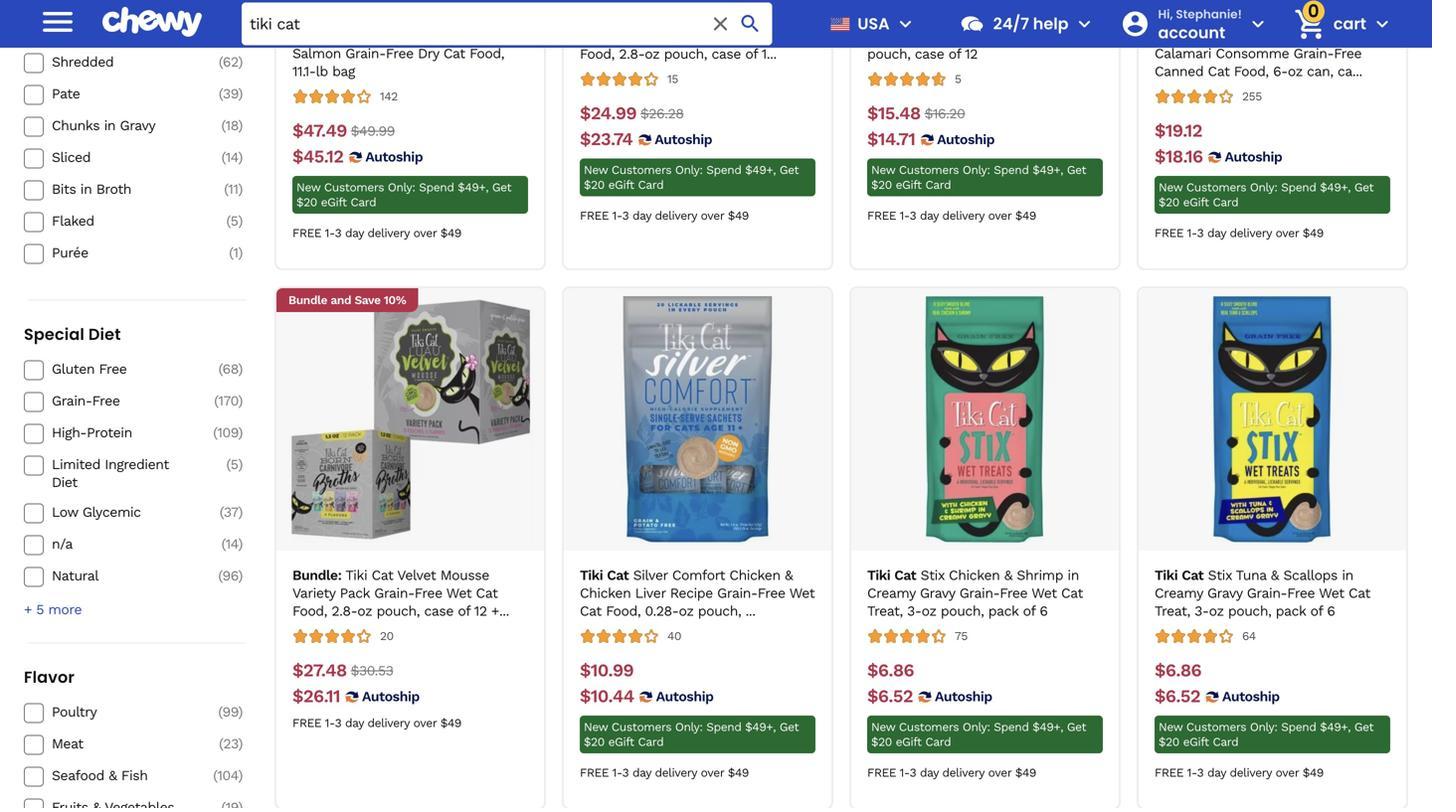 Task type: vqa. For each thing, say whether or not it's contained in the screenshot.


Task type: locate. For each thing, give the bounding box(es) containing it.
new for 40
[[584, 721, 608, 735]]

( 109 )
[[213, 425, 243, 441]]

( 5 ) for limited ingredient diet
[[226, 457, 243, 473]]

in right the scallops
[[1343, 568, 1354, 584]]

$6.52 down $6.86 text field
[[868, 687, 913, 708]]

case left +...
[[424, 604, 454, 620]]

$15.48 text field
[[868, 103, 921, 125]]

( 5 ) for flaked
[[226, 213, 243, 229]]

cat inside silver comfort chicken & chicken liver recipe grain-free wet cat food, 0.28-oz pouch, ...
[[580, 604, 602, 620]]

$6.52 for stix chicken & shrimp in creamy gravy grain-free wet cat treat, 3-oz pouch, pack of 6
[[868, 687, 913, 708]]

new down $6.86 text box
[[1159, 721, 1183, 735]]

tiki left the tuna
[[1155, 568, 1178, 584]]

1 $6.86 from the left
[[868, 661, 915, 682]]

1 horizontal spatial $6.52
[[1155, 687, 1201, 708]]

$23.74 text field
[[580, 129, 633, 151]]

born inside born carnivore fussy functional cat food topper, 1.5-oz pouch, case of 12
[[921, 10, 951, 26]]

0 vertical spatial ( 14 )
[[221, 149, 243, 166]]

in inside stix tuna & scallops in creamy gravy grain-free wet cat treat, 3-oz pouch, pack of 6
[[1343, 568, 1354, 584]]

cart menu image
[[1371, 12, 1395, 36]]

1 vertical spatial ( 5 )
[[226, 457, 243, 473]]

tiki up $6.86 text field
[[868, 568, 891, 584]]

0 horizontal spatial diet
[[52, 475, 77, 491]]

) for seafood & fish
[[238, 768, 243, 785]]

1 vertical spatial 12
[[474, 604, 487, 620]]

2 ( 5 ) from the top
[[226, 457, 243, 473]]

chicken
[[730, 568, 781, 584], [949, 568, 1000, 584], [580, 586, 631, 602]]

( for shredded
[[219, 54, 223, 70]]

customers for 40
[[612, 721, 672, 735]]

13 ) from the top
[[238, 536, 243, 553]]

creamy inside stix tuna & scallops in creamy gravy grain-free wet cat treat, 3-oz pouch, pack of 6
[[1155, 586, 1204, 602]]

$20 for 40
[[584, 736, 605, 750]]

new for 5
[[872, 163, 896, 177]]

$27.48
[[293, 661, 347, 682]]

2 treat, from the left
[[1155, 604, 1191, 620]]

170
[[218, 393, 238, 409]]

delivery
[[655, 209, 697, 223], [943, 209, 985, 223], [368, 226, 410, 240], [1230, 226, 1273, 240], [368, 717, 410, 731], [655, 767, 697, 781], [943, 767, 985, 781], [1230, 767, 1273, 781]]

pouch, up 64
[[1229, 604, 1272, 620]]

0 horizontal spatial 2.8-
[[332, 604, 358, 620]]

2.8- inside tiki cat velvet mousse variety pack grain-free wet cat food, 2.8-oz pouch, case of 12 +...
[[332, 604, 358, 620]]

pouch,
[[664, 46, 708, 62], [868, 46, 911, 62], [377, 604, 420, 620], [698, 604, 742, 620], [941, 604, 984, 620], [1229, 604, 1272, 620]]

1 horizontal spatial pack
[[627, 28, 658, 44]]

seafood
[[52, 768, 104, 785]]

gravy down pate link
[[120, 117, 155, 134]]

only: down 75
[[963, 721, 991, 735]]

0 horizontal spatial $6.52 text field
[[868, 687, 913, 709]]

card for 15
[[638, 178, 664, 192]]

silver
[[633, 568, 668, 584]]

14 ) from the top
[[238, 568, 243, 585]]

0 horizontal spatial mousse
[[441, 568, 489, 584]]

2 14 from the top
[[226, 536, 238, 553]]

1 vertical spatial 2.8-
[[332, 604, 358, 620]]

food, down herring
[[470, 45, 505, 62]]

variety inside tiki cat velvet mousse variety pack grain-free wet cat food, 2.8-oz pouch, case of 12 +...
[[293, 586, 336, 602]]

liver
[[636, 586, 666, 602]]

0 horizontal spatial 6
[[1040, 604, 1048, 620]]

$24.99
[[580, 103, 637, 124]]

1 horizontal spatial variety
[[580, 28, 623, 44]]

case inside born carnivore fussy functional cat food topper, 1.5-oz pouch, case of 12
[[915, 46, 945, 62]]

2 horizontal spatial gravy
[[1208, 586, 1243, 602]]

& inside "seafood & fish" link
[[109, 768, 117, 785]]

gravy down the tuna
[[1208, 586, 1243, 602]]

0 vertical spatial ( 5 )
[[226, 213, 243, 229]]

1 vertical spatial born
[[346, 27, 376, 44]]

)
[[238, 54, 243, 70], [238, 85, 243, 102], [238, 117, 243, 134], [238, 149, 243, 166], [238, 181, 243, 197], [238, 213, 243, 229], [238, 245, 243, 261], [238, 361, 243, 378], [238, 393, 243, 409], [238, 425, 243, 441], [238, 457, 243, 473], [238, 504, 243, 521], [238, 536, 243, 553], [238, 568, 243, 585], [238, 705, 243, 721], [238, 736, 243, 753], [238, 768, 243, 785]]

$47.49 text field
[[293, 121, 347, 142]]

carnivore inside born carnivore fussy functional cat food topper, 1.5-oz pouch, case of 12
[[955, 10, 1016, 26]]

special diet
[[24, 323, 121, 346]]

grain- down dark on the top left of the page
[[662, 28, 702, 44]]

0 vertical spatial born
[[921, 10, 951, 26]]

tiki down hi,
[[1155, 27, 1178, 44]]

24/7
[[994, 12, 1030, 35]]

tiki for born carnivore herring & salmon grain-free dry cat food, 11.1-lb bag
[[293, 27, 316, 44]]

( for seafood & fish
[[213, 768, 217, 785]]

pouch, inside silver comfort chicken & chicken liver recipe grain-free wet cat food, 0.28-oz pouch, ...
[[698, 604, 742, 620]]

gravy inside stix tuna & scallops in creamy gravy grain-free wet cat treat, 3-oz pouch, pack of 6
[[1208, 586, 1243, 602]]

Product search field
[[242, 2, 773, 45]]

in right shrimp
[[1068, 568, 1080, 584]]

velvet inside tiki cat velvet mousse variety pack grain-free wet cat food, 2.8-oz pouch, case of 12 +...
[[397, 568, 436, 584]]

pouch, up the 20
[[377, 604, 420, 620]]

4 ) from the top
[[238, 149, 243, 166]]

7 ) from the top
[[238, 245, 243, 261]]

1-
[[613, 209, 622, 223], [900, 209, 910, 223], [325, 226, 335, 240], [1188, 226, 1198, 240], [325, 717, 335, 731], [613, 767, 622, 781], [900, 767, 910, 781], [1188, 767, 1198, 781]]

) for low glycemic
[[238, 504, 243, 521]]

of left 1...
[[746, 46, 758, 62]]

0 vertical spatial 12
[[965, 46, 978, 62]]

new down $14.71 text field
[[872, 163, 896, 177]]

9 ) from the top
[[238, 393, 243, 409]]

get for 64
[[1355, 721, 1374, 735]]

carnivore up dry
[[380, 27, 441, 44]]

pack inside stix chicken & shrimp in creamy gravy grain-free wet cat treat, 3-oz pouch, pack of 6
[[989, 604, 1019, 620]]

wet inside silver comfort chicken & chicken liver recipe grain-free wet cat food, 0.28-oz pouch, ...
[[790, 586, 815, 602]]

of inside born carnivore fussy functional cat food topper, 1.5-oz pouch, case of 12
[[949, 46, 961, 62]]

new down $6.86 text field
[[872, 721, 896, 735]]

0 horizontal spatial 3-
[[908, 604, 922, 620]]

3- inside stix chicken & shrimp in creamy gravy grain-free wet cat treat, 3-oz pouch, pack of 6
[[908, 604, 922, 620]]

( 39 )
[[219, 85, 243, 102]]

treat, inside stix tuna & scallops in creamy gravy grain-free wet cat treat, 3-oz pouch, pack of 6
[[1155, 604, 1191, 620]]

& right herring
[[496, 27, 504, 44]]

$6.52 text field down $6.86 text field
[[868, 687, 913, 709]]

1 horizontal spatial 2.8-
[[619, 46, 645, 62]]

meat link
[[52, 736, 193, 754]]

1 horizontal spatial case
[[712, 46, 741, 62]]

0 horizontal spatial treat,
[[868, 604, 903, 620]]

tiki right bundle:
[[346, 568, 367, 584]]

free
[[580, 209, 609, 223], [868, 209, 897, 223], [293, 226, 322, 240], [1155, 226, 1184, 240], [293, 717, 322, 731], [580, 767, 609, 781], [868, 767, 897, 781], [1155, 767, 1184, 781]]

0 horizontal spatial stix
[[921, 568, 945, 584]]

velvet for cat
[[397, 568, 436, 584]]

new down $10.44 text field
[[584, 721, 608, 735]]

tiki cat stix tuna & scallops in creamy gravy grain-free wet cat treat, 3-oz pouch, pack of 6 image
[[1150, 297, 1397, 543]]

12 ) from the top
[[238, 504, 243, 521]]

$49+, for 64
[[1321, 721, 1351, 735]]

1 vertical spatial carnivore
[[380, 27, 441, 44]]

1 horizontal spatial mousse
[[745, 10, 794, 26]]

2 pack from the left
[[1276, 604, 1307, 620]]

cat inside the born carnivore herring & salmon grain-free dry cat food, 11.1-lb bag
[[444, 45, 465, 62]]

cat inside grill mackerel & sardine in calamari consomme grain-free canned cat food, 6-oz can, ca...
[[1209, 63, 1230, 80]]

2 $6.52 text field from the left
[[1155, 687, 1201, 709]]

6-
[[1274, 63, 1288, 80]]

( for pate
[[219, 85, 223, 102]]

$24.99 $26.28
[[580, 103, 684, 124]]

pack down after
[[627, 28, 658, 44]]

pack for tiki
[[340, 586, 370, 602]]

18
[[226, 117, 238, 134]]

1 vertical spatial ( 14 )
[[221, 536, 243, 553]]

comfort
[[673, 568, 725, 584]]

born for cat
[[921, 10, 951, 26]]

1 vertical spatial 14
[[226, 536, 238, 553]]

pouch, inside stix chicken & shrimp in creamy gravy grain-free wet cat treat, 3-oz pouch, pack of 6
[[941, 604, 984, 620]]

3 ) from the top
[[238, 117, 243, 134]]

0 horizontal spatial $6.52
[[868, 687, 913, 708]]

born inside the born carnivore herring & salmon grain-free dry cat food, 11.1-lb bag
[[346, 27, 376, 44]]

1 ( 5 ) from the top
[[226, 213, 243, 229]]

0 vertical spatial mousse
[[745, 10, 794, 26]]

1 horizontal spatial velvet
[[701, 10, 740, 26]]

0 horizontal spatial born
[[346, 27, 376, 44]]

autoship down $30.53 text box
[[362, 689, 420, 706]]

food, down the consomme
[[1235, 63, 1269, 80]]

2 creamy from the left
[[1155, 586, 1204, 602]]

wet for stix tuna & scallops in creamy gravy grain-free wet cat treat, 3-oz pouch, pack of 6
[[1320, 586, 1345, 602]]

0 horizontal spatial variety
[[293, 586, 336, 602]]

1 horizontal spatial treat,
[[1155, 604, 1191, 620]]

chicken inside stix chicken & shrimp in creamy gravy grain-free wet cat treat, 3-oz pouch, pack of 6
[[949, 568, 1000, 584]]

food left topper,
[[965, 28, 997, 44]]

poultry
[[52, 705, 97, 721]]

cat
[[895, 10, 917, 26], [320, 27, 342, 44], [1182, 27, 1204, 44], [764, 28, 786, 44], [939, 28, 961, 44], [444, 45, 465, 62], [1209, 63, 1230, 80], [372, 568, 394, 584], [607, 568, 629, 584], [895, 568, 917, 584], [1182, 568, 1204, 584], [476, 586, 498, 602], [1062, 586, 1083, 602], [1349, 586, 1371, 602], [580, 604, 602, 620]]

$6.52 text field down $6.86 text box
[[1155, 687, 1201, 709]]

$10.44 text field
[[580, 687, 634, 709]]

food, up $24.99
[[580, 46, 615, 62]]

2 horizontal spatial case
[[915, 46, 945, 62]]

2.8- inside after dark velvet mousse variety pack grain-free wet cat food, 2.8-oz pouch, case of 1...
[[619, 46, 645, 62]]

1 6 from the left
[[1040, 604, 1048, 620]]

2.8- down bundle:
[[332, 604, 358, 620]]

autoship down the 255
[[1225, 149, 1283, 165]]

pack down the scallops
[[1276, 604, 1307, 620]]

6 down the scallops
[[1328, 604, 1336, 620]]

diet up the gluten free
[[88, 323, 121, 346]]

get for 40
[[780, 721, 799, 735]]

tiki cat left silver
[[580, 568, 629, 584]]

) for high-protein
[[238, 425, 243, 441]]

1 vertical spatial diet
[[52, 475, 77, 491]]

autoship down the 40
[[656, 689, 714, 706]]

new customers only: spend $49+, get $20 egift card for 15
[[584, 163, 799, 192]]

17 ) from the top
[[238, 768, 243, 785]]

velvet inside after dark velvet mousse variety pack grain-free wet cat food, 2.8-oz pouch, case of 1...
[[701, 10, 740, 26]]

customers for 5
[[899, 163, 959, 177]]

0 vertical spatial carnivore
[[955, 10, 1016, 26]]

( for gluten free
[[219, 361, 223, 378]]

5 down "( 11 )"
[[231, 213, 238, 229]]

carnivore inside the born carnivore herring & salmon grain-free dry cat food, 11.1-lb bag
[[380, 27, 441, 44]]

stix for chicken
[[921, 568, 945, 584]]

bag
[[332, 63, 355, 80]]

14 down ( 37 ) at bottom left
[[226, 536, 238, 553]]

tiki cat for born carnivore fussy functional cat food topper, 1.5-oz pouch, case of 12
[[868, 10, 917, 26]]

new customers only: spend $49+, get $20 egift card for 40
[[584, 721, 799, 750]]

142
[[380, 90, 398, 104]]

1 14 from the top
[[226, 149, 238, 166]]

creamy up $6.86 text box
[[1155, 586, 1204, 602]]

shrimp
[[1017, 568, 1064, 584]]

wet for stix chicken & shrimp in creamy gravy grain-free wet cat treat, 3-oz pouch, pack of 6
[[1032, 586, 1057, 602]]

$20 down $14.71 text field
[[872, 178, 892, 192]]

variety for tiki
[[293, 586, 336, 602]]

autoship down '$16.20' "text box" at the top right of the page
[[938, 131, 995, 148]]

255
[[1243, 90, 1263, 104]]

herring
[[445, 27, 492, 44]]

$20 down $6.86 text box
[[1159, 736, 1180, 750]]

poultry link
[[52, 704, 193, 722]]

3- up $6.86 text field
[[908, 604, 922, 620]]

of left +...
[[458, 604, 470, 620]]

grain- inside silver comfort chicken & chicken liver recipe grain-free wet cat food, 0.28-oz pouch, ...
[[718, 586, 758, 602]]

grain- up 75
[[960, 586, 1000, 602]]

( 11 )
[[224, 181, 243, 197]]

0 horizontal spatial pack
[[340, 586, 370, 602]]

11 ) from the top
[[238, 457, 243, 473]]

1 vertical spatial velvet
[[397, 568, 436, 584]]

8 ) from the top
[[238, 361, 243, 378]]

case inside tiki cat velvet mousse variety pack grain-free wet cat food, 2.8-oz pouch, case of 12 +...
[[424, 604, 454, 620]]

egift for 75
[[896, 736, 922, 750]]

after dark velvet mousse variety pack grain-free wet cat food, 2.8-oz pouch, case of 1... link
[[580, 9, 816, 63]]

$23.74
[[580, 129, 633, 150]]

$6.52
[[868, 687, 913, 708], [1155, 687, 1201, 708]]

natural link
[[52, 568, 193, 586]]

pouch, up 15
[[664, 46, 708, 62]]

tiki cat left the tuna
[[1155, 568, 1204, 584]]

delete search image
[[709, 12, 733, 36]]

free 1-3 day delivery over $49
[[580, 209, 749, 223], [868, 209, 1037, 223], [293, 226, 462, 240], [1155, 226, 1324, 240], [293, 717, 462, 731], [580, 767, 749, 781], [868, 767, 1037, 781], [1155, 767, 1324, 781]]

14 down 18
[[226, 149, 238, 166]]

$26.11
[[293, 687, 340, 708]]

6 for scallops
[[1328, 604, 1336, 620]]

mousse for 12
[[441, 568, 489, 584]]

wet
[[734, 28, 759, 44], [447, 586, 472, 602], [790, 586, 815, 602], [1032, 586, 1057, 602], [1320, 586, 1345, 602]]

$49+, for 40
[[746, 721, 776, 735]]

0 horizontal spatial food
[[24, 16, 64, 38]]

( 14 ) down ( 37 ) at bottom left
[[221, 536, 243, 553]]

special
[[24, 323, 85, 346]]

6 inside stix chicken & shrimp in creamy gravy grain-free wet cat treat, 3-oz pouch, pack of 6
[[1040, 604, 1048, 620]]

$49
[[728, 209, 749, 223], [1016, 209, 1037, 223], [441, 226, 462, 240], [1303, 226, 1324, 240], [441, 717, 462, 731], [728, 767, 749, 781], [1016, 767, 1037, 781], [1303, 767, 1324, 781]]

new for 64
[[1159, 721, 1183, 735]]

low glycemic link
[[52, 504, 193, 522]]

5 ) from the top
[[238, 181, 243, 197]]

$6.86 for stix chicken & shrimp in creamy gravy grain-free wet cat treat, 3-oz pouch, pack of 6
[[868, 661, 915, 682]]

1 horizontal spatial $6.52 text field
[[1155, 687, 1201, 709]]

tiki up salmon
[[293, 27, 316, 44]]

free inside stix tuna & scallops in creamy gravy grain-free wet cat treat, 3-oz pouch, pack of 6
[[1288, 586, 1316, 602]]

autoship down $26.28 text box
[[655, 131, 713, 148]]

& right comfort
[[785, 568, 793, 584]]

0 horizontal spatial pack
[[989, 604, 1019, 620]]

born
[[921, 10, 951, 26], [346, 27, 376, 44]]

cat inside stix chicken & shrimp in creamy gravy grain-free wet cat treat, 3-oz pouch, pack of 6
[[1062, 586, 1083, 602]]

only: down the 40
[[676, 721, 703, 735]]

1 horizontal spatial carnivore
[[955, 10, 1016, 26]]

0 vertical spatial pack
[[627, 28, 658, 44]]

1 treat, from the left
[[868, 604, 903, 620]]

cat inside born carnivore fussy functional cat food topper, 1.5-oz pouch, case of 12
[[939, 28, 961, 44]]

oz inside stix tuna & scallops in creamy gravy grain-free wet cat treat, 3-oz pouch, pack of 6
[[1210, 604, 1224, 620]]

mousse inside after dark velvet mousse variety pack grain-free wet cat food, 2.8-oz pouch, case of 1...
[[745, 10, 794, 26]]

stix inside stix chicken & shrimp in creamy gravy grain-free wet cat treat, 3-oz pouch, pack of 6
[[921, 568, 945, 584]]

3- inside stix tuna & scallops in creamy gravy grain-free wet cat treat, 3-oz pouch, pack of 6
[[1195, 604, 1210, 620]]

1 ( 14 ) from the top
[[221, 149, 243, 166]]

oz inside born carnivore fussy functional cat food topper, 1.5-oz pouch, case of 12
[[1073, 28, 1088, 44]]

12 down chewy support icon
[[965, 46, 978, 62]]

( 99 )
[[218, 705, 243, 721]]

1 horizontal spatial food
[[965, 28, 997, 44]]

get for 75
[[1068, 721, 1087, 735]]

diet down limited
[[52, 475, 77, 491]]

( 14 ) down ( 18 ) at top left
[[221, 149, 243, 166]]

chunks in gravy
[[52, 117, 155, 134]]

109
[[217, 425, 238, 441]]

customers down $10.44 text field
[[612, 721, 672, 735]]

1 ) from the top
[[238, 54, 243, 70]]

grain- up bag
[[346, 45, 386, 62]]

$30.53
[[351, 663, 393, 680]]

autoship down 75
[[935, 689, 993, 706]]

2 ) from the top
[[238, 85, 243, 102]]

$20 for 75
[[872, 736, 892, 750]]

0 horizontal spatial $6.86
[[868, 661, 915, 682]]

free inside silver comfort chicken & chicken liver recipe grain-free wet cat food, 0.28-oz pouch, ...
[[758, 586, 786, 602]]

in inside stix chicken & shrimp in creamy gravy grain-free wet cat treat, 3-oz pouch, pack of 6
[[1068, 568, 1080, 584]]

( for flaked
[[226, 213, 231, 229]]

2 stix from the left
[[1209, 568, 1233, 584]]

2 $6.86 from the left
[[1155, 661, 1202, 682]]

stix
[[921, 568, 945, 584], [1209, 568, 1233, 584]]

sliced link
[[52, 149, 193, 167]]

customers down $6.86 text box
[[1187, 721, 1247, 735]]

customers down $6.86 text field
[[899, 721, 959, 735]]

pouch, inside stix tuna & scallops in creamy gravy grain-free wet cat treat, 3-oz pouch, pack of 6
[[1229, 604, 1272, 620]]

day
[[633, 209, 651, 223], [920, 209, 939, 223], [345, 226, 364, 240], [1208, 226, 1227, 240], [345, 717, 364, 731], [633, 767, 651, 781], [920, 767, 939, 781], [1208, 767, 1227, 781]]

new customers only: spend $49+, get $20 egift card for 75
[[872, 721, 1087, 750]]

1 horizontal spatial gravy
[[920, 586, 956, 602]]

wet inside stix chicken & shrimp in creamy gravy grain-free wet cat treat, 3-oz pouch, pack of 6
[[1032, 586, 1057, 602]]

pack inside after dark velvet mousse variety pack grain-free wet cat food, 2.8-oz pouch, case of 1...
[[627, 28, 658, 44]]

tiki for born carnivore fussy functional cat food topper, 1.5-oz pouch, case of 12
[[868, 10, 891, 26]]

limited ingredient diet
[[52, 457, 169, 491]]

2 $6.52 from the left
[[1155, 687, 1201, 708]]

5
[[955, 72, 962, 86], [231, 213, 238, 229], [231, 457, 238, 473], [36, 602, 44, 618]]

( 68 )
[[219, 361, 243, 378]]

tiki cat stix chicken & shrimp in creamy gravy grain-free wet cat treat, 3-oz pouch, pack of 6 image
[[862, 297, 1109, 543]]

purée
[[52, 245, 88, 261]]

born carnivore herring & salmon grain-free dry cat food, 11.1-lb bag
[[293, 27, 505, 80]]

tiki cat for stix chicken & shrimp in creamy gravy grain-free wet cat treat, 3-oz pouch, pack of 6
[[868, 568, 917, 584]]

1 horizontal spatial 3-
[[1195, 604, 1210, 620]]

& left sardine
[[1300, 27, 1308, 44]]

6 ) from the top
[[238, 213, 243, 229]]

tuna
[[1237, 568, 1267, 584]]

( 5 ) down "( 11 )"
[[226, 213, 243, 229]]

pack down shrimp
[[989, 604, 1019, 620]]

$49+,
[[746, 163, 776, 177], [1033, 163, 1064, 177], [458, 181, 489, 195], [1321, 181, 1351, 195], [746, 721, 776, 735], [1033, 721, 1064, 735], [1321, 721, 1351, 735]]

$16.20 text field
[[925, 103, 966, 125]]

grain- up ...
[[718, 586, 758, 602]]

2.8-
[[619, 46, 645, 62], [332, 604, 358, 620]]

( for natural
[[218, 568, 222, 585]]

( for low glycemic
[[220, 504, 224, 521]]

$6.52 text field
[[868, 687, 913, 709], [1155, 687, 1201, 709]]

tiki for stix chicken & shrimp in creamy gravy grain-free wet cat treat, 3-oz pouch, pack of 6
[[868, 568, 891, 584]]

pouch, up 75
[[941, 604, 984, 620]]

tiki cat for silver comfort chicken & chicken liver recipe grain-free wet cat food, 0.28-oz pouch, ...
[[580, 568, 629, 584]]

stephanie!
[[1176, 6, 1243, 22]]

treat, up $6.86 text box
[[1155, 604, 1191, 620]]

1 horizontal spatial pack
[[1276, 604, 1307, 620]]

gravy up 75
[[920, 586, 956, 602]]

1 horizontal spatial creamy
[[1155, 586, 1204, 602]]

( 5 ) down ( 109 )
[[226, 457, 243, 473]]

2 horizontal spatial chicken
[[949, 568, 1000, 584]]

grain- inside stix chicken & shrimp in creamy gravy grain-free wet cat treat, 3-oz pouch, pack of 6
[[960, 586, 1000, 602]]

1 vertical spatial mousse
[[441, 568, 489, 584]]

16 ) from the top
[[238, 736, 243, 753]]

5 up $16.20
[[955, 72, 962, 86]]

of down shrimp
[[1023, 604, 1036, 620]]

free inside grill mackerel & sardine in calamari consomme grain-free canned cat food, 6-oz can, ca...
[[1335, 45, 1362, 62]]

1 $6.52 from the left
[[868, 687, 913, 708]]

tiki cat up calamari
[[1155, 27, 1204, 44]]

2.8- down after
[[619, 46, 645, 62]]

free inside the born carnivore herring & salmon grain-free dry cat food, 11.1-lb bag
[[386, 45, 414, 62]]

wet inside stix tuna & scallops in creamy gravy grain-free wet cat treat, 3-oz pouch, pack of 6
[[1320, 586, 1345, 602]]

treat, inside stix chicken & shrimp in creamy gravy grain-free wet cat treat, 3-oz pouch, pack of 6
[[868, 604, 903, 620]]

1 horizontal spatial $6.86
[[1155, 661, 1202, 682]]

tiki inside tiki cat velvet mousse variety pack grain-free wet cat food, 2.8-oz pouch, case of 12 +...
[[346, 568, 367, 584]]

account menu image
[[1247, 12, 1271, 36]]

0 vertical spatial 2.8-
[[619, 46, 645, 62]]

carnivore up topper,
[[955, 10, 1016, 26]]

2 3- from the left
[[1195, 604, 1210, 620]]

cat inside after dark velvet mousse variety pack grain-free wet cat food, 2.8-oz pouch, case of 1...
[[764, 28, 786, 44]]

creamy up $6.86 text field
[[868, 586, 916, 602]]

variety for after
[[580, 28, 623, 44]]

case down the 'functional'
[[915, 46, 945, 62]]

free inside tiki cat velvet mousse variety pack grain-free wet cat food, 2.8-oz pouch, case of 12 +...
[[415, 586, 443, 602]]

0 horizontal spatial gravy
[[120, 117, 155, 134]]

flaked
[[52, 213, 94, 229]]

$49.99 text field
[[351, 121, 395, 142]]

1 horizontal spatial stix
[[1209, 568, 1233, 584]]

$6.52 down $6.86 text box
[[1155, 687, 1201, 708]]

2.8- for tiki
[[332, 604, 358, 620]]

$26.28
[[641, 106, 684, 122]]

mousse inside tiki cat velvet mousse variety pack grain-free wet cat food, 2.8-oz pouch, case of 12 +...
[[441, 568, 489, 584]]

n/a link
[[52, 536, 193, 554]]

grain- down the tuna
[[1247, 586, 1288, 602]]

1 creamy from the left
[[868, 586, 916, 602]]

0 horizontal spatial carnivore
[[380, 27, 441, 44]]

1 horizontal spatial 12
[[965, 46, 978, 62]]

0 vertical spatial velvet
[[701, 10, 740, 26]]

0 horizontal spatial creamy
[[868, 586, 916, 602]]

stix inside stix tuna & scallops in creamy gravy grain-free wet cat treat, 3-oz pouch, pack of 6
[[1209, 568, 1233, 584]]

creamy inside stix chicken & shrimp in creamy gravy grain-free wet cat treat, 3-oz pouch, pack of 6
[[868, 586, 916, 602]]

silver comfort chicken & chicken liver recipe grain-free wet cat food, 0.28-oz pouch, ...
[[580, 568, 815, 620]]

5 down ( 109 )
[[231, 457, 238, 473]]

$20 for 64
[[1159, 736, 1180, 750]]

2 ( 14 ) from the top
[[221, 536, 243, 553]]

food, down bundle:
[[293, 604, 327, 620]]

&
[[496, 27, 504, 44], [1300, 27, 1308, 44], [785, 568, 793, 584], [1005, 568, 1013, 584], [1271, 568, 1280, 584], [109, 768, 117, 785]]

1 horizontal spatial 6
[[1328, 604, 1336, 620]]

1 horizontal spatial born
[[921, 10, 951, 26]]

functional
[[868, 28, 935, 44]]

1 horizontal spatial diet
[[88, 323, 121, 346]]

Search text field
[[242, 2, 773, 45]]

0 horizontal spatial velvet
[[397, 568, 436, 584]]

( for n/a
[[221, 536, 226, 553]]

1 vertical spatial variety
[[293, 586, 336, 602]]

variety down bundle:
[[293, 586, 336, 602]]

new customers only: spend $49+, get $20 egift card for 64
[[1159, 721, 1374, 750]]

1 $6.52 text field from the left
[[868, 687, 913, 709]]

) for gluten free
[[238, 361, 243, 378]]

of inside after dark velvet mousse variety pack grain-free wet cat food, 2.8-oz pouch, case of 1...
[[746, 46, 758, 62]]

1 stix from the left
[[921, 568, 945, 584]]

$20 down $10.44 text field
[[584, 736, 605, 750]]

velvet for dark
[[701, 10, 740, 26]]

10%
[[384, 294, 406, 308]]

0 vertical spatial 14
[[226, 149, 238, 166]]

( 96 )
[[218, 568, 243, 585]]

2 6 from the left
[[1328, 604, 1336, 620]]

15 ) from the top
[[238, 705, 243, 721]]

tiki cat up the 'functional'
[[868, 10, 917, 26]]

calamari
[[1155, 45, 1212, 62]]

egift down $14.71 text field
[[896, 178, 922, 192]]

food,
[[470, 45, 505, 62], [580, 46, 615, 62], [1235, 63, 1269, 80], [293, 604, 327, 620], [606, 604, 641, 620]]

( for limited ingredient diet
[[226, 457, 231, 473]]

68
[[223, 361, 238, 378]]

6 inside stix tuna & scallops in creamy gravy grain-free wet cat treat, 3-oz pouch, pack of 6
[[1328, 604, 1336, 620]]

diet inside limited ingredient diet
[[52, 475, 77, 491]]

$26.11 text field
[[293, 687, 340, 709]]

$30.53 text field
[[351, 661, 393, 683]]

born for salmon
[[346, 27, 376, 44]]

variety inside after dark velvet mousse variety pack grain-free wet cat food, 2.8-oz pouch, case of 1...
[[580, 28, 623, 44]]

egift down the '$23.74' text box
[[609, 178, 635, 192]]

after dark velvet mousse variety pack grain-free wet cat food, 2.8-oz pouch, case of 1...
[[580, 10, 794, 62]]

& inside grill mackerel & sardine in calamari consomme grain-free canned cat food, 6-oz can, ca...
[[1300, 27, 1308, 44]]

0 horizontal spatial chicken
[[580, 586, 631, 602]]

14
[[226, 149, 238, 166], [226, 536, 238, 553]]

oz inside after dark velvet mousse variety pack grain-free wet cat food, 2.8-oz pouch, case of 1...
[[645, 46, 660, 62]]

food, down liver
[[606, 604, 641, 620]]

only: down '$16.20' "text box" at the top right of the page
[[963, 163, 991, 177]]

0 horizontal spatial case
[[424, 604, 454, 620]]

6 for shrimp
[[1040, 604, 1048, 620]]

items image
[[1293, 7, 1328, 42]]

new down the '$23.74' text box
[[584, 163, 608, 177]]

0 vertical spatial variety
[[580, 28, 623, 44]]

) for natural
[[238, 568, 243, 585]]

1 3- from the left
[[908, 604, 922, 620]]

) for flaked
[[238, 213, 243, 229]]

pack inside stix tuna & scallops in creamy gravy grain-free wet cat treat, 3-oz pouch, pack of 6
[[1276, 604, 1307, 620]]

10 ) from the top
[[238, 425, 243, 441]]

$49.99
[[351, 123, 395, 139]]

autoship down 64
[[1223, 689, 1280, 706]]

& right the tuna
[[1271, 568, 1280, 584]]

$20 down $45.12 'text field'
[[297, 196, 317, 210]]

1 pack from the left
[[989, 604, 1019, 620]]

case down delete search image
[[712, 46, 741, 62]]

free inside stix chicken & shrimp in creamy gravy grain-free wet cat treat, 3-oz pouch, pack of 6
[[1000, 586, 1028, 602]]

gravy inside stix chicken & shrimp in creamy gravy grain-free wet cat treat, 3-oz pouch, pack of 6
[[920, 586, 956, 602]]

spend for 75
[[994, 721, 1029, 735]]

gravy for stix chicken & shrimp in creamy gravy grain-free wet cat treat, 3-oz pouch, pack of 6
[[920, 586, 956, 602]]

23
[[223, 736, 238, 753]]

in inside grill mackerel & sardine in calamari consomme grain-free canned cat food, 6-oz can, ca...
[[1365, 27, 1377, 44]]

) for meat
[[238, 736, 243, 753]]

card for 40
[[638, 736, 664, 750]]

1 vertical spatial pack
[[340, 586, 370, 602]]

in for stix tuna & scallops in creamy gravy grain-free wet cat treat, 3-oz pouch, pack of 6
[[1343, 568, 1354, 584]]

0 horizontal spatial 12
[[474, 604, 487, 620]]

of inside tiki cat velvet mousse variety pack grain-free wet cat food, 2.8-oz pouch, case of 12 +...
[[458, 604, 470, 620]]

usa button
[[823, 0, 918, 48]]

pack inside tiki cat velvet mousse variety pack grain-free wet cat food, 2.8-oz pouch, case of 12 +...
[[340, 586, 370, 602]]

in right sardine
[[1365, 27, 1377, 44]]

3- up $6.86 text box
[[1195, 604, 1210, 620]]

$10.99 text field
[[580, 661, 634, 683]]

carnivore for topper,
[[955, 10, 1016, 26]]

...
[[746, 604, 756, 620]]

$20 for 5
[[872, 178, 892, 192]]

case inside after dark velvet mousse variety pack grain-free wet cat food, 2.8-oz pouch, case of 1...
[[712, 46, 741, 62]]



Task type: describe. For each thing, give the bounding box(es) containing it.
0 vertical spatial diet
[[88, 323, 121, 346]]

( for meat
[[219, 736, 223, 753]]

oz inside tiki cat velvet mousse variety pack grain-free wet cat food, 2.8-oz pouch, case of 12 +...
[[358, 604, 372, 620]]

ca...
[[1338, 63, 1363, 80]]

only: down $49.99 'text box'
[[388, 181, 416, 195]]

24/7 help link
[[952, 0, 1069, 48]]

new for 75
[[872, 721, 896, 735]]

chunks in gravy link
[[52, 117, 193, 135]]

flavor
[[24, 667, 75, 689]]

tiki cat for born carnivore herring & salmon grain-free dry cat food, 11.1-lb bag
[[293, 27, 342, 44]]

14 for n/a
[[226, 536, 238, 553]]

chewy support image
[[960, 11, 986, 37]]

12 inside born carnivore fussy functional cat food topper, 1.5-oz pouch, case of 12
[[965, 46, 978, 62]]

grain- inside after dark velvet mousse variety pack grain-free wet cat food, 2.8-oz pouch, case of 1...
[[662, 28, 702, 44]]

purée link
[[52, 244, 193, 262]]

+
[[24, 602, 32, 618]]

75
[[955, 630, 968, 644]]

food, inside tiki cat velvet mousse variety pack grain-free wet cat food, 2.8-oz pouch, case of 12 +...
[[293, 604, 327, 620]]

free inside after dark velvet mousse variety pack grain-free wet cat food, 2.8-oz pouch, case of 1...
[[702, 28, 730, 44]]

born carnivore fussy functional cat food topper, 1.5-oz pouch, case of 12
[[868, 10, 1088, 62]]

2.8- for after
[[619, 46, 645, 62]]

hi,
[[1159, 6, 1174, 22]]

limited ingredient diet link
[[52, 456, 193, 492]]

& inside stix chicken & shrimp in creamy gravy grain-free wet cat treat, 3-oz pouch, pack of 6
[[1005, 568, 1013, 584]]

20
[[380, 630, 394, 644]]

chewy home image
[[102, 0, 202, 44]]

n/a
[[52, 536, 73, 553]]

) for pate
[[238, 85, 243, 102]]

egift for 5
[[896, 178, 922, 192]]

seafood & fish link
[[52, 768, 193, 786]]

low
[[52, 504, 78, 521]]

customers down $45.12 'text field'
[[324, 181, 384, 195]]

11.1-
[[293, 63, 316, 80]]

flaked link
[[52, 212, 193, 230]]

12 inside tiki cat velvet mousse variety pack grain-free wet cat food, 2.8-oz pouch, case of 12 +...
[[474, 604, 487, 620]]

14 for sliced
[[226, 149, 238, 166]]

cat inside stix tuna & scallops in creamy gravy grain-free wet cat treat, 3-oz pouch, pack of 6
[[1349, 586, 1371, 602]]

$16.20
[[925, 106, 966, 122]]

( for purée
[[229, 245, 233, 261]]

new down $45.12 'text field'
[[297, 181, 321, 195]]

) for poultry
[[238, 705, 243, 721]]

( 14 ) for sliced
[[221, 149, 243, 166]]

( for sliced
[[221, 149, 226, 166]]

pouch, inside born carnivore fussy functional cat food topper, 1.5-oz pouch, case of 12
[[868, 46, 911, 62]]

gluten
[[52, 361, 95, 378]]

oz inside stix chicken & shrimp in creamy gravy grain-free wet cat treat, 3-oz pouch, pack of 6
[[922, 604, 937, 620]]

$24.99 text field
[[580, 103, 637, 125]]

fussy
[[1021, 10, 1056, 26]]

mackerel
[[1238, 27, 1295, 44]]

tiki cat for stix tuna & scallops in creamy gravy grain-free wet cat treat, 3-oz pouch, pack of 6
[[1155, 568, 1204, 584]]

( 14 ) for n/a
[[221, 536, 243, 553]]

grain- inside stix tuna & scallops in creamy gravy grain-free wet cat treat, 3-oz pouch, pack of 6
[[1247, 586, 1288, 602]]

get for 5
[[1068, 163, 1087, 177]]

autoship for 64
[[1223, 689, 1280, 706]]

save
[[355, 294, 381, 308]]

autoship for 40
[[656, 689, 714, 706]]

pouch, inside tiki cat velvet mousse variety pack grain-free wet cat food, 2.8-oz pouch, case of 12 +...
[[377, 604, 420, 620]]

high-
[[52, 425, 87, 441]]

food, inside silver comfort chicken & chicken liver recipe grain-free wet cat food, 0.28-oz pouch, ...
[[606, 604, 641, 620]]

stix for tuna
[[1209, 568, 1233, 584]]

treat, for stix chicken & shrimp in creamy gravy grain-free wet cat treat, 3-oz pouch, pack of 6
[[868, 604, 903, 620]]

pack for after
[[627, 28, 658, 44]]

& inside stix tuna & scallops in creamy gravy grain-free wet cat treat, 3-oz pouch, pack of 6
[[1271, 568, 1280, 584]]

1...
[[762, 46, 777, 62]]

$15.48
[[868, 103, 921, 124]]

gluten free
[[52, 361, 127, 378]]

egift for 64
[[1184, 736, 1210, 750]]

help menu image
[[1073, 12, 1097, 36]]

carnivore for free
[[380, 27, 441, 44]]

in for stix chicken & shrimp in creamy gravy grain-free wet cat treat, 3-oz pouch, pack of 6
[[1068, 568, 1080, 584]]

$6.86 text field
[[1155, 661, 1202, 683]]

( for grain-free
[[214, 393, 218, 409]]

grain- down the gluten
[[52, 393, 92, 409]]

menu image
[[894, 12, 918, 36]]

$20 for 15
[[584, 178, 605, 192]]

food, inside after dark velvet mousse variety pack grain-free wet cat food, 2.8-oz pouch, case of 1...
[[580, 46, 615, 62]]

tiki for stix tuna & scallops in creamy gravy grain-free wet cat treat, 3-oz pouch, pack of 6
[[1155, 568, 1178, 584]]

card for 64
[[1213, 736, 1239, 750]]

0.28-
[[645, 604, 679, 620]]

autoship for 20
[[362, 689, 420, 706]]

pack for scallops
[[1276, 604, 1307, 620]]

$6.86 for stix tuna & scallops in creamy gravy grain-free wet cat treat, 3-oz pouch, pack of 6
[[1155, 661, 1202, 682]]

canned
[[1155, 63, 1204, 80]]

lb
[[316, 63, 328, 80]]

99
[[222, 705, 238, 721]]

( 23 )
[[219, 736, 243, 753]]

$18.16 text field
[[1155, 146, 1204, 168]]

$27.48 $30.53
[[293, 661, 393, 682]]

wet inside after dark velvet mousse variety pack grain-free wet cat food, 2.8-oz pouch, case of 1...
[[734, 28, 759, 44]]

egift down $45.12 'text field'
[[321, 196, 347, 210]]

texture
[[68, 16, 130, 38]]

bundle
[[289, 294, 327, 308]]

pack for shrimp
[[989, 604, 1019, 620]]

autoship down $49.99 'text box'
[[366, 149, 423, 165]]

seafood & fish
[[52, 768, 148, 785]]

mousse for 1...
[[745, 10, 794, 26]]

pouch, inside after dark velvet mousse variety pack grain-free wet cat food, 2.8-oz pouch, case of 1...
[[664, 46, 708, 62]]

and
[[331, 294, 351, 308]]

customers down the $18.16 text box
[[1187, 181, 1247, 195]]

gravy inside chunks in gravy link
[[120, 117, 155, 134]]

+...
[[491, 604, 509, 620]]

bundle and save 10%
[[289, 294, 406, 308]]

$26.28 text field
[[641, 103, 684, 125]]

oz inside silver comfort chicken & chicken liver recipe grain-free wet cat food, 0.28-oz pouch, ...
[[679, 604, 694, 620]]

$6.52 text field for stix chicken & shrimp in creamy gravy grain-free wet cat treat, 3-oz pouch, pack of 6
[[868, 687, 913, 709]]

& inside the born carnivore herring & salmon grain-free dry cat food, 11.1-lb bag
[[496, 27, 504, 44]]

wet inside tiki cat velvet mousse variety pack grain-free wet cat food, 2.8-oz pouch, case of 12 +...
[[447, 586, 472, 602]]

3- for chicken
[[908, 604, 922, 620]]

grill mackerel & sardine in calamari consomme grain-free canned cat food, 6-oz can, ca...
[[1155, 27, 1377, 80]]

natural
[[52, 568, 99, 585]]

food inside born carnivore fussy functional cat food topper, 1.5-oz pouch, case of 12
[[965, 28, 997, 44]]

high-protein
[[52, 425, 132, 441]]

5 right +
[[36, 602, 44, 618]]

grain- inside tiki cat velvet mousse variety pack grain-free wet cat food, 2.8-oz pouch, case of 12 +...
[[374, 586, 415, 602]]

$49+, for 15
[[746, 163, 776, 177]]

of inside stix tuna & scallops in creamy gravy grain-free wet cat treat, 3-oz pouch, pack of 6
[[1311, 604, 1323, 620]]

grain- inside grill mackerel & sardine in calamari consomme grain-free canned cat food, 6-oz can, ca...
[[1294, 45, 1335, 62]]

oz inside grill mackerel & sardine in calamari consomme grain-free canned cat food, 6-oz can, ca...
[[1288, 63, 1303, 80]]

bits in broth link
[[52, 180, 193, 198]]

) for sliced
[[238, 149, 243, 166]]

spend for 40
[[707, 721, 742, 735]]

gravy for stix tuna & scallops in creamy gravy grain-free wet cat treat, 3-oz pouch, pack of 6
[[1208, 586, 1243, 602]]

( for poultry
[[218, 705, 222, 721]]

only: for 5
[[963, 163, 991, 177]]

customers for 75
[[899, 721, 959, 735]]

wet for silver comfort chicken & chicken liver recipe grain-free wet cat food, 0.28-oz pouch, ...
[[790, 586, 815, 602]]

spend for 15
[[707, 163, 742, 177]]

customers for 64
[[1187, 721, 1247, 735]]

get for 15
[[780, 163, 799, 177]]

egift down the $18.16 text box
[[1184, 196, 1210, 210]]

$19.12
[[1155, 121, 1203, 141]]

) for limited ingredient diet
[[238, 457, 243, 473]]

creamy for stix tuna & scallops in creamy gravy grain-free wet cat treat, 3-oz pouch, pack of 6
[[1155, 586, 1204, 602]]

spend for 5
[[994, 163, 1029, 177]]

$49+, for 5
[[1033, 163, 1064, 177]]

grain-free link
[[52, 392, 193, 410]]

$45.12
[[293, 146, 344, 167]]

tiki cat velvet mousse variety pack grain-free wet cat food, 2.8-oz pouch, case of 12 + tiki cat broths variety pack grain-free wet cat food topper, 1.3-oz pouch, case of 12 image
[[287, 297, 534, 543]]

egift for 40
[[609, 736, 635, 750]]

pate link
[[52, 85, 193, 103]]

case for after dark velvet mousse variety pack grain-free wet cat food, 2.8-oz pouch, case of 1...
[[712, 46, 741, 62]]

autoship for 5
[[938, 131, 995, 148]]

only: for 64
[[1251, 721, 1278, 735]]

& inside silver comfort chicken & chicken liver recipe grain-free wet cat food, 0.28-oz pouch, ...
[[785, 568, 793, 584]]

case for tiki cat velvet mousse variety pack grain-free wet cat food, 2.8-oz pouch, case of 12 +...
[[424, 604, 454, 620]]

in for grill mackerel & sardine in calamari consomme grain-free canned cat food, 6-oz can, ca...
[[1365, 27, 1377, 44]]

$14.71 text field
[[868, 129, 916, 151]]

autoship for 75
[[935, 689, 993, 706]]

ingredient
[[105, 457, 169, 473]]

$47.49
[[293, 121, 347, 141]]

104
[[217, 768, 238, 785]]

dark
[[668, 10, 698, 26]]

shredded link
[[52, 53, 193, 71]]

help
[[1034, 12, 1069, 35]]

consomme
[[1216, 45, 1290, 62]]

$18.16
[[1155, 146, 1204, 167]]

gluten free link
[[52, 361, 193, 379]]

autoship for 15
[[655, 131, 713, 148]]

spend for 64
[[1282, 721, 1317, 735]]

food, inside grill mackerel & sardine in calamari consomme grain-free canned cat food, 6-oz can, ca...
[[1235, 63, 1269, 80]]

$45.12 text field
[[293, 146, 344, 168]]

menu image
[[38, 2, 78, 42]]

food texture
[[24, 16, 130, 38]]

food, inside the born carnivore herring & salmon grain-free dry cat food, 11.1-lb bag
[[470, 45, 505, 62]]

cart link
[[1286, 0, 1367, 48]]

usa
[[858, 12, 890, 35]]

only: for 75
[[963, 721, 991, 735]]

39
[[223, 85, 238, 102]]

$6.86 text field
[[868, 661, 915, 683]]

more
[[48, 602, 82, 618]]

glycemic
[[82, 504, 141, 521]]

sliced
[[52, 149, 91, 166]]

1
[[233, 245, 238, 261]]

dry
[[418, 45, 439, 62]]

15
[[668, 72, 679, 86]]

scallops
[[1284, 568, 1338, 584]]

37
[[224, 504, 238, 521]]

( for high-protein
[[213, 425, 217, 441]]

of inside stix chicken & shrimp in creamy gravy grain-free wet cat treat, 3-oz pouch, pack of 6
[[1023, 604, 1036, 620]]

meat
[[52, 736, 83, 753]]

tiki for silver comfort chicken & chicken liver recipe grain-free wet cat food, 0.28-oz pouch, ...
[[580, 568, 603, 584]]

grain- inside the born carnivore herring & salmon grain-free dry cat food, 11.1-lb bag
[[346, 45, 386, 62]]

( 1 )
[[229, 245, 243, 261]]

stix tuna & scallops in creamy gravy grain-free wet cat treat, 3-oz pouch, pack of 6
[[1155, 568, 1371, 620]]

11
[[228, 181, 238, 197]]

tiki cat for grill mackerel & sardine in calamari consomme grain-free canned cat food, 6-oz can, ca...
[[1155, 27, 1204, 44]]

$20 down the $18.16 text box
[[1159, 196, 1180, 210]]

( for chunks in gravy
[[221, 117, 226, 134]]

new down the $18.16 text box
[[1159, 181, 1183, 195]]

in down pate link
[[104, 117, 116, 134]]

sardine
[[1312, 27, 1361, 44]]

only: for 40
[[676, 721, 703, 735]]

( 18 )
[[221, 117, 243, 134]]

) for chunks in gravy
[[238, 117, 243, 134]]

) for purée
[[238, 245, 243, 261]]

only: down the 255
[[1251, 181, 1278, 195]]

$10.99
[[580, 661, 634, 682]]

submit search image
[[739, 12, 763, 36]]

$14.71
[[868, 129, 916, 150]]

tiki cat silver comfort chicken & chicken liver recipe grain-free wet cat food, 0.28-oz pouch, case of 20 image
[[575, 297, 821, 543]]

egift for 15
[[609, 178, 635, 192]]

$15.48 $16.20
[[868, 103, 966, 124]]

in right 'bits'
[[80, 181, 92, 197]]

( 37 )
[[220, 504, 243, 521]]

1 horizontal spatial chicken
[[730, 568, 781, 584]]

$27.48 text field
[[293, 661, 347, 683]]

recipe
[[670, 586, 713, 602]]

pate
[[52, 85, 80, 102]]

cart
[[1334, 12, 1367, 35]]

$19.12 text field
[[1155, 121, 1203, 142]]



